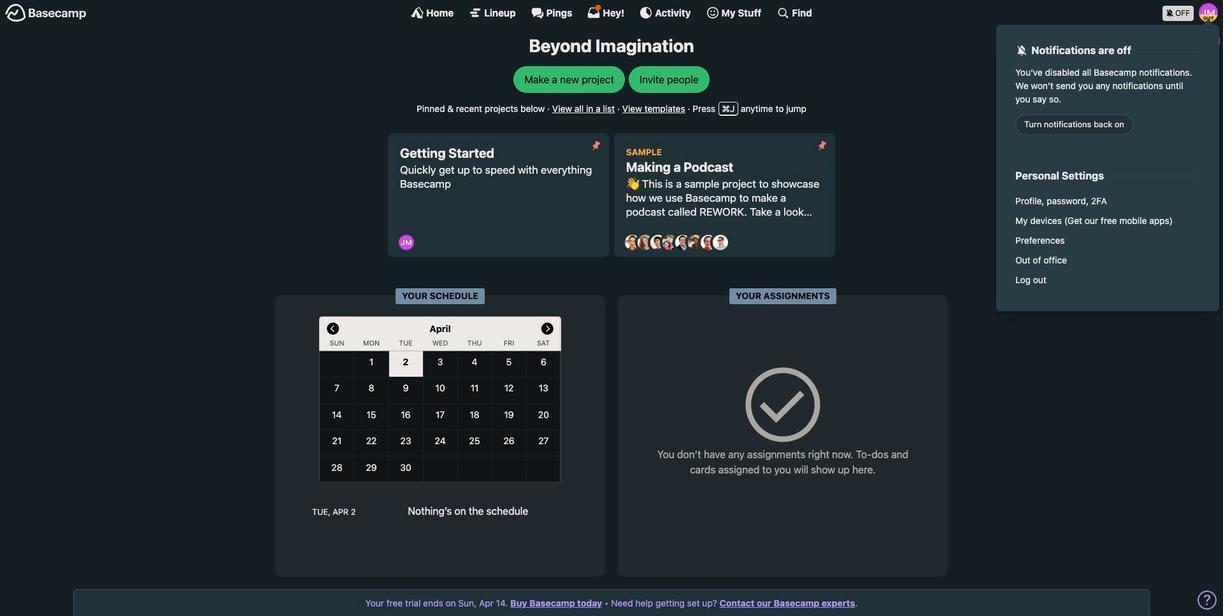 Task type: vqa. For each thing, say whether or not it's contained in the screenshot.
My Stuff
no



Task type: locate. For each thing, give the bounding box(es) containing it.
victor cooper image
[[713, 235, 729, 251]]

switch accounts image
[[5, 3, 87, 23]]

jer mill image
[[1200, 3, 1219, 22]]

steve marsh image
[[701, 235, 716, 251]]

josh fiske image
[[676, 235, 691, 251]]

main element
[[0, 0, 1224, 312]]

nicole katz image
[[688, 235, 703, 251]]



Task type: describe. For each thing, give the bounding box(es) containing it.
cheryl walters image
[[638, 235, 653, 251]]

jer mill image
[[399, 235, 415, 251]]

jared davis image
[[650, 235, 666, 251]]

annie bryan image
[[625, 235, 641, 251]]

jennifer young image
[[663, 235, 678, 251]]

keyboard shortcut: ⌘ + / image
[[777, 6, 790, 19]]



